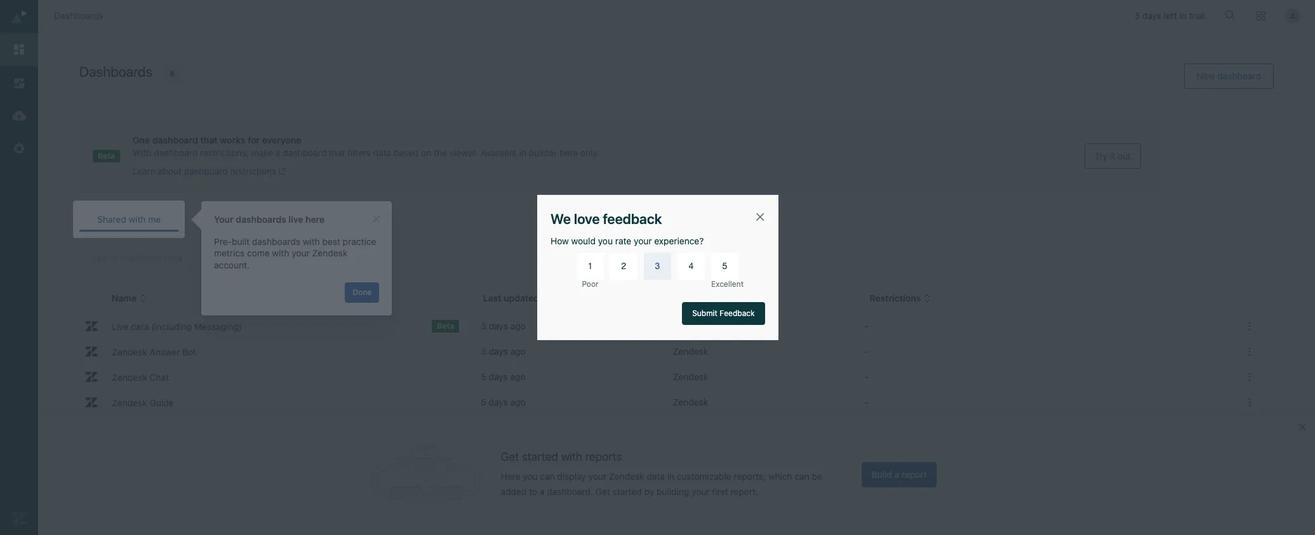 Task type: describe. For each thing, give the bounding box(es) containing it.
2 vertical spatial 5
[[481, 397, 486, 408]]

last
[[483, 293, 501, 304]]

get inside "here you can display your zendesk data in customizable reports, which can be added to a dashboard. get started by building your first report."
[[596, 487, 610, 498]]

excellent
[[711, 279, 744, 289]]

shared with me tab
[[79, 207, 179, 232]]

try it out button
[[1085, 143, 1141, 169]]

submit feedback button
[[682, 302, 765, 325]]

0 vertical spatial dashboards
[[54, 10, 103, 21]]

0 horizontal spatial that
[[200, 135, 218, 145]]

builder
[[529, 147, 557, 158]]

report.
[[731, 487, 758, 498]]

display
[[557, 471, 586, 482]]

with inside tab
[[129, 214, 146, 225]]

love
[[574, 211, 600, 227]]

done
[[353, 288, 372, 297]]

restrictions button
[[870, 292, 931, 304]]

1 vertical spatial dashboards
[[79, 64, 152, 80]]

learn about dashboard restrictions link
[[133, 165, 1072, 178]]

rate
[[615, 236, 631, 247]]

learn
[[133, 166, 156, 177]]

pre-built dashboards with best practice metrics come with your zendesk account.
[[214, 236, 376, 270]]

for
[[248, 135, 260, 145]]

we
[[550, 211, 571, 227]]

building
[[657, 487, 689, 498]]

you inside × dialog
[[598, 236, 613, 247]]

account.
[[214, 260, 250, 270]]

2
[[622, 261, 626, 271]]

1
[[588, 261, 593, 271]]

with
[[133, 147, 152, 158]]

here
[[306, 214, 325, 225]]

to
[[529, 487, 537, 498]]

your inside × dialog
[[634, 236, 652, 247]]

experience?
[[654, 236, 704, 247]]

name text field for 3 days ago
[[107, 318, 419, 335]]

Search field
[[88, 252, 373, 264]]

how would you rate your experience? option group
[[574, 253, 744, 289]]

admin image
[[11, 140, 27, 157]]

20 days ago
[[481, 473, 531, 484]]

ago for name text box corresponding to 5 days ago
[[510, 372, 526, 382]]

3 - from the top
[[865, 372, 869, 382]]

all
[[295, 214, 305, 225]]

restrictions
[[230, 166, 276, 177]]

my dashboards
[[196, 214, 259, 225]]

× dialog
[[535, 195, 780, 341]]

be
[[812, 471, 822, 482]]

your down reports
[[589, 471, 607, 482]]

live
[[289, 214, 303, 225]]

datasets image
[[11, 107, 27, 124]]

1 vertical spatial that
[[329, 147, 345, 158]]

viewer.
[[450, 147, 478, 158]]

dashboards for my
[[211, 214, 259, 225]]

your inside pre-built dashboards with best practice metrics come with your zendesk account.
[[292, 248, 310, 259]]

3 inside "how would you rate your experience?" option group
[[655, 261, 660, 271]]

5 name text field from the top
[[107, 495, 454, 513]]

all tab
[[277, 207, 323, 232]]

me
[[148, 214, 161, 225]]

the
[[434, 147, 447, 158]]

metrics
[[214, 248, 245, 259]]

report
[[902, 469, 927, 480]]

ago for first name text field from the top
[[510, 346, 526, 357]]

zendesk products image
[[1257, 11, 1266, 20]]

how
[[550, 236, 569, 247]]

1 3 days ago from the top
[[481, 321, 526, 332]]

5 inside "how would you rate your experience?" option group
[[723, 261, 727, 271]]

on
[[421, 147, 431, 158]]

everyone
[[262, 135, 301, 145]]

11
[[481, 448, 489, 459]]

your down customizable
[[692, 487, 710, 498]]

with right come
[[272, 248, 289, 259]]

one dashboard that works for everyone with dashboard restrictions, make a dashboard that filters data based on the viewer. available in builder beta only.
[[133, 135, 599, 158]]

make
[[251, 147, 273, 158]]

5 - from the top
[[865, 473, 869, 484]]

build a report button
[[862, 462, 937, 488]]

1 vertical spatial 5
[[481, 372, 486, 382]]

restrictions
[[870, 293, 921, 304]]

2 name text field from the top
[[107, 394, 454, 412]]

Search... field
[[1227, 6, 1240, 25]]

submit
[[692, 309, 718, 318]]

owner
[[676, 293, 705, 304]]

last updated button
[[483, 292, 549, 304]]

come
[[247, 248, 270, 259]]

× button
[[755, 207, 765, 225]]

a inside button
[[895, 469, 899, 480]]

you inside "here you can display your zendesk data in customizable reports, which can be added to a dashboard. get started by building your first report."
[[523, 471, 538, 482]]

done button
[[345, 282, 379, 303]]

1 name text field from the top
[[107, 343, 454, 361]]

left
[[1164, 10, 1177, 21]]

new dashboard button
[[1184, 64, 1274, 89]]

with up display
[[561, 450, 583, 463]]

with left best
[[303, 236, 320, 247]]

new
[[1197, 71, 1215, 81]]

dashboard image
[[11, 41, 27, 58]]

1 can from the left
[[540, 471, 555, 482]]

would
[[571, 236, 595, 247]]

1 5 days ago from the top
[[481, 372, 526, 382]]

×
[[755, 207, 765, 225]]

your dashboards live here
[[214, 214, 325, 225]]

0 horizontal spatial beta
[[98, 151, 115, 160]]

1 - from the top
[[865, 321, 869, 332]]

feedback
[[720, 309, 755, 318]]

my
[[196, 214, 209, 225]]

data inside "here you can display your zendesk data in customizable reports, which can be added to a dashboard. get started by building your first report."
[[647, 471, 665, 482]]

by
[[644, 487, 654, 498]]

data inside one dashboard that works for everyone with dashboard restrictions, make a dashboard that filters data based on the viewer. available in builder beta only.
[[373, 147, 391, 158]]

here you can display your zendesk data in customizable reports, which can be added to a dashboard. get started by building your first report.
[[501, 471, 822, 498]]

name text field for 5 days ago
[[107, 368, 454, 386]]

built
[[232, 236, 250, 247]]

zendesk image
[[11, 511, 27, 527]]

build
[[872, 469, 892, 480]]

4
[[689, 261, 694, 271]]



Task type: vqa. For each thing, say whether or not it's contained in the screenshot.
the topmost data
yes



Task type: locate. For each thing, give the bounding box(es) containing it.
0 horizontal spatial started
[[522, 450, 558, 463]]

filters
[[348, 147, 371, 158]]

1 horizontal spatial you
[[598, 236, 613, 247]]

can left the be
[[795, 471, 810, 482]]

my dashboards tab
[[179, 207, 277, 232]]

reports,
[[734, 471, 766, 482]]

1 vertical spatial started
[[613, 487, 642, 498]]

dashboards inside tab
[[211, 214, 259, 225]]

1 horizontal spatial that
[[329, 147, 345, 158]]

learn about dashboard restrictions
[[133, 166, 276, 177]]

restrictions,
[[200, 147, 249, 158]]

1 vertical spatial beta
[[437, 321, 454, 331]]

best
[[322, 236, 340, 247]]

data up by
[[647, 471, 665, 482]]

2 - from the top
[[865, 346, 869, 357]]

0 vertical spatial name text field
[[107, 318, 419, 335]]

here
[[501, 471, 520, 482]]

ago
[[510, 321, 526, 332], [510, 346, 526, 357], [510, 372, 526, 382], [510, 397, 526, 408], [513, 448, 528, 459], [516, 473, 531, 484]]

ago for 2nd name text field from the top of the page
[[510, 397, 526, 408]]

try
[[1095, 150, 1108, 161]]

1 horizontal spatial data
[[647, 471, 665, 482]]

your right "rate"
[[634, 236, 652, 247]]

1 vertical spatial a
[[895, 469, 899, 480]]

1 name text field from the top
[[107, 318, 419, 335]]

your
[[634, 236, 652, 247], [292, 248, 310, 259], [589, 471, 607, 482], [692, 487, 710, 498]]

1 horizontal spatial a
[[540, 487, 545, 498]]

0 vertical spatial 5
[[723, 261, 727, 271]]

2 horizontal spatial a
[[895, 469, 899, 480]]

4 - from the top
[[865, 397, 869, 408]]

dashboards for your
[[236, 214, 286, 225]]

started inside "here you can display your zendesk data in customizable reports, which can be added to a dashboard. get started by building your first report."
[[613, 487, 642, 498]]

build a report
[[872, 469, 927, 480]]

in inside one dashboard that works for everyone with dashboard restrictions, make a dashboard that filters data based on the viewer. available in builder beta only.
[[519, 147, 526, 158]]

1 vertical spatial name text field
[[107, 368, 454, 386]]

0 horizontal spatial get
[[501, 450, 519, 463]]

feedback
[[603, 211, 662, 227]]

20
[[481, 473, 492, 484]]

in inside "here you can display your zendesk data in customizable reports, which can be added to a dashboard. get started by building your first report."
[[667, 471, 675, 482]]

0 horizontal spatial a
[[276, 147, 280, 158]]

with left me
[[129, 214, 146, 225]]

3 days left in trial.
[[1135, 10, 1207, 21]]

how would you rate your experience?
[[550, 236, 704, 247]]

practice
[[343, 236, 376, 247]]

we love feedback
[[550, 211, 662, 227]]

8
[[170, 69, 175, 78]]

2 name text field from the top
[[107, 368, 454, 386]]

customizable
[[677, 471, 731, 482]]

zendesk inside pre-built dashboards with best practice metrics come with your zendesk account.
[[312, 248, 348, 259]]

get right dashboard.
[[596, 487, 610, 498]]

Name text field
[[107, 343, 454, 361], [107, 394, 454, 412], [107, 445, 454, 462], [107, 470, 454, 488], [107, 495, 454, 513]]

0 vertical spatial you
[[598, 236, 613, 247]]

which
[[768, 471, 792, 482]]

0 vertical spatial 3 days ago
[[481, 321, 526, 332]]

dashboard inside the learn about dashboard restrictions link
[[184, 166, 228, 177]]

you up to
[[523, 471, 538, 482]]

1 horizontal spatial get
[[596, 487, 610, 498]]

1 vertical spatial 5 days ago
[[481, 397, 526, 408]]

owner button
[[676, 292, 715, 304]]

0 horizontal spatial you
[[523, 471, 538, 482]]

a right to
[[540, 487, 545, 498]]

0 vertical spatial get
[[501, 450, 519, 463]]

alert dialog
[[201, 201, 392, 316]]

1 vertical spatial get
[[596, 487, 610, 498]]

shared
[[97, 214, 126, 225]]

started up to
[[522, 450, 558, 463]]

1 vertical spatial in
[[519, 147, 526, 158]]

0 vertical spatial that
[[200, 135, 218, 145]]

dashboard.
[[547, 487, 593, 498]]

new dashboard
[[1197, 71, 1261, 81]]

it
[[1110, 150, 1115, 161]]

shared with me
[[97, 214, 161, 225]]

a right build
[[895, 469, 899, 480]]

can left display
[[540, 471, 555, 482]]

3 days ago
[[481, 321, 526, 332], [481, 346, 526, 357]]

asset 50 image
[[371, 445, 480, 506]]

first
[[712, 487, 728, 498]]

2 vertical spatial a
[[540, 487, 545, 498]]

available
[[481, 147, 517, 158]]

3 name text field from the top
[[107, 445, 454, 462]]

zendesk inside "here you can display your zendesk data in customizable reports, which can be added to a dashboard. get started by building your first report."
[[609, 471, 644, 482]]

reports
[[585, 450, 622, 463]]

data right 'filters'
[[373, 147, 391, 158]]

a
[[276, 147, 280, 158], [895, 469, 899, 480], [540, 487, 545, 498]]

0 vertical spatial beta
[[98, 151, 115, 160]]

pre-
[[214, 236, 232, 247]]

4 name text field from the top
[[107, 470, 454, 488]]

beta
[[560, 147, 578, 158]]

dashboards
[[211, 214, 259, 225], [236, 214, 286, 225], [252, 236, 300, 247]]

that
[[200, 135, 218, 145], [329, 147, 345, 158]]

0 horizontal spatial in
[[519, 147, 526, 158]]

a down everyone
[[276, 147, 280, 158]]

1 horizontal spatial can
[[795, 471, 810, 482]]

dashboards inside pre-built dashboards with best practice metrics come with your zendesk account.
[[252, 236, 300, 247]]

try it out
[[1095, 150, 1131, 161]]

out
[[1118, 150, 1131, 161]]

Name text field
[[107, 318, 419, 335], [107, 368, 454, 386]]

updated
[[504, 293, 539, 304]]

started
[[522, 450, 558, 463], [613, 487, 642, 498]]

last updated
[[483, 293, 539, 304]]

2 5 days ago from the top
[[481, 397, 526, 408]]

0 vertical spatial in
[[1180, 10, 1187, 21]]

you left "rate"
[[598, 236, 613, 247]]

trial.
[[1189, 10, 1207, 21]]

that left 'filters'
[[329, 147, 345, 158]]

get
[[501, 450, 519, 463], [596, 487, 610, 498]]

dashboards
[[54, 10, 103, 21], [79, 64, 152, 80]]

0 horizontal spatial data
[[373, 147, 391, 158]]

started left by
[[613, 487, 642, 498]]

3
[[1135, 10, 1140, 21], [655, 261, 660, 271], [481, 321, 486, 332], [481, 346, 486, 357]]

get started with reports
[[501, 450, 622, 463]]

(opens in a new tab) image
[[276, 168, 286, 175]]

submit feedback ×
[[692, 207, 765, 318]]

poor
[[582, 279, 599, 289]]

2 can from the left
[[795, 471, 810, 482]]

2 3 days ago from the top
[[481, 346, 526, 357]]

only.
[[580, 147, 599, 158]]

0 vertical spatial 5 days ago
[[481, 372, 526, 382]]

your down all
[[292, 248, 310, 259]]

a inside "here you can display your zendesk data in customizable reports, which can be added to a dashboard. get started by building your first report."
[[540, 487, 545, 498]]

1 vertical spatial data
[[647, 471, 665, 482]]

0 horizontal spatial can
[[540, 471, 555, 482]]

data
[[373, 147, 391, 158], [647, 471, 665, 482]]

1 vertical spatial you
[[523, 471, 538, 482]]

works
[[220, 135, 245, 145]]

2 horizontal spatial in
[[1180, 10, 1187, 21]]

based
[[394, 147, 419, 158]]

with
[[129, 214, 146, 225], [303, 236, 320, 247], [272, 248, 289, 259], [561, 450, 583, 463]]

added
[[501, 487, 527, 498]]

name
[[112, 293, 137, 304]]

in
[[1180, 10, 1187, 21], [519, 147, 526, 158], [667, 471, 675, 482]]

alert dialog containing your dashboards live here
[[201, 201, 392, 316]]

about
[[158, 166, 182, 177]]

dashboard inside new dashboard button
[[1218, 71, 1261, 81]]

1 horizontal spatial in
[[667, 471, 675, 482]]

that up "restrictions,"
[[200, 135, 218, 145]]

1 horizontal spatial beta
[[437, 321, 454, 331]]

2 vertical spatial in
[[667, 471, 675, 482]]

your
[[214, 214, 234, 225]]

reports image
[[11, 74, 27, 91]]

one
[[133, 135, 150, 145]]

5
[[723, 261, 727, 271], [481, 372, 486, 382], [481, 397, 486, 408]]

0 vertical spatial started
[[522, 450, 558, 463]]

name button
[[112, 292, 147, 304]]

tab list
[[79, 207, 1274, 232]]

in left builder
[[519, 147, 526, 158]]

0 vertical spatial a
[[276, 147, 280, 158]]

ago for name text box for 3 days ago
[[510, 321, 526, 332]]

1 horizontal spatial started
[[613, 487, 642, 498]]

in up building
[[667, 471, 675, 482]]

in right left
[[1180, 10, 1187, 21]]

tab list containing shared with me
[[79, 207, 1274, 232]]

1 vertical spatial 3 days ago
[[481, 346, 526, 357]]

get up here at the bottom left of page
[[501, 450, 519, 463]]

0 vertical spatial data
[[373, 147, 391, 158]]

can
[[540, 471, 555, 482], [795, 471, 810, 482]]

a inside one dashboard that works for everyone with dashboard restrictions, make a dashboard that filters data based on the viewer. available in builder beta only.
[[276, 147, 280, 158]]



